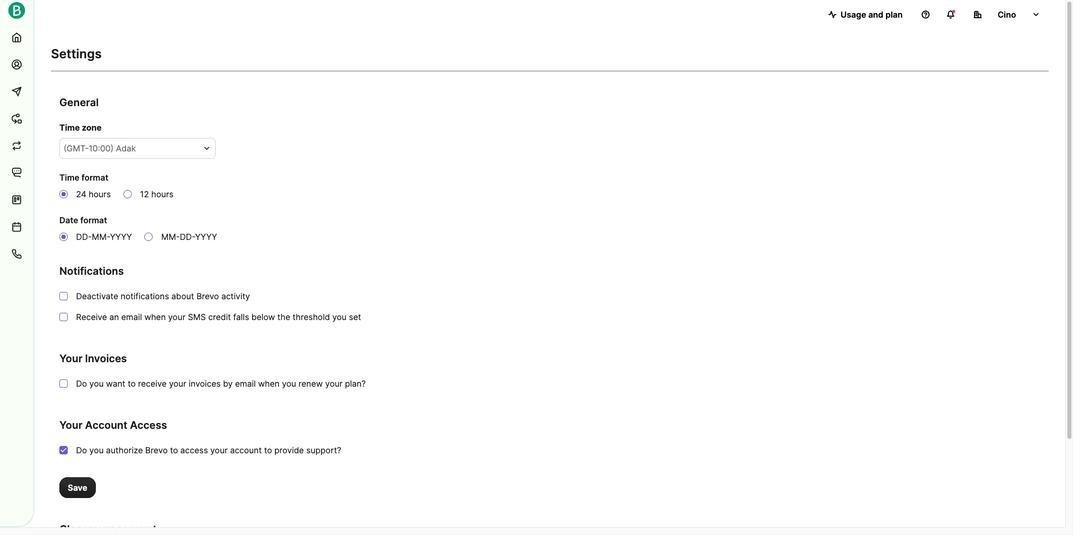 Task type: describe. For each thing, give the bounding box(es) containing it.
want
[[106, 379, 125, 389]]

yyyy for mm-
[[110, 232, 132, 242]]

format for mm-
[[80, 215, 107, 226]]

mm-dd-yyyy
[[161, 232, 217, 242]]

12 hours
[[140, 189, 174, 200]]

and
[[868, 9, 884, 20]]

below
[[252, 312, 275, 322]]

1 horizontal spatial email
[[235, 379, 256, 389]]

0 horizontal spatial to
[[128, 379, 136, 389]]

10:00)
[[89, 143, 114, 154]]

do you authorize brevo to access your account to provide support?
[[76, 445, 341, 456]]

save button
[[59, 478, 96, 499]]

threshold
[[293, 312, 330, 322]]

24
[[76, 189, 86, 200]]

your invoices
[[59, 353, 127, 365]]

(gmt-10:00)  adak button
[[59, 138, 216, 159]]

credit
[[208, 312, 231, 322]]

do for invoices
[[76, 379, 87, 389]]

24 hours
[[76, 189, 111, 200]]

access
[[130, 419, 167, 432]]

hours for 12 hours
[[151, 189, 174, 200]]

by
[[223, 379, 233, 389]]

deactivate
[[76, 291, 118, 302]]

brevo for notifications
[[196, 291, 219, 302]]

2 horizontal spatial to
[[264, 445, 272, 456]]

general
[[59, 96, 99, 109]]

your for your account access
[[59, 419, 82, 432]]

save
[[68, 483, 87, 493]]

the
[[277, 312, 290, 322]]

falls
[[233, 312, 249, 322]]

1 dd- from the left
[[76, 232, 92, 242]]

invoices
[[85, 353, 127, 365]]

your account access
[[59, 419, 167, 432]]

0 vertical spatial when
[[144, 312, 166, 322]]

you down account
[[89, 445, 104, 456]]

hours for 24 hours
[[89, 189, 111, 200]]

usage and plan button
[[820, 4, 911, 25]]

your for your invoices
[[59, 353, 82, 365]]

account
[[230, 445, 262, 456]]

time zone
[[59, 122, 102, 133]]

invoices
[[189, 379, 221, 389]]

notifications
[[59, 265, 124, 278]]

do for account
[[76, 445, 87, 456]]

you left the want
[[89, 379, 104, 389]]

notifications
[[121, 291, 169, 302]]

about
[[171, 291, 194, 302]]



Task type: locate. For each thing, give the bounding box(es) containing it.
brevo
[[196, 291, 219, 302], [145, 445, 168, 456]]

plan
[[886, 9, 903, 20]]

usage and plan
[[841, 9, 903, 20]]

1 yyyy from the left
[[110, 232, 132, 242]]

date format
[[59, 215, 107, 226]]

1 vertical spatial your
[[59, 419, 82, 432]]

0 horizontal spatial dd-
[[76, 232, 92, 242]]

hours
[[89, 189, 111, 200], [151, 189, 174, 200]]

an
[[109, 312, 119, 322]]

when down deactivate notifications about brevo activity
[[144, 312, 166, 322]]

your left account
[[59, 419, 82, 432]]

dd-
[[76, 232, 92, 242], [180, 232, 195, 242]]

your left sms
[[168, 312, 186, 322]]

0 horizontal spatial yyyy
[[110, 232, 132, 242]]

2 dd- from the left
[[180, 232, 195, 242]]

hours right the 12
[[151, 189, 174, 200]]

1 your from the top
[[59, 353, 82, 365]]

zone
[[82, 122, 102, 133]]

do down your invoices
[[76, 379, 87, 389]]

1 vertical spatial time
[[59, 172, 79, 183]]

format up 'dd-mm-yyyy'
[[80, 215, 107, 226]]

do you want to receive your invoices by email when you renew your plan?
[[76, 379, 366, 389]]

when right the by
[[258, 379, 280, 389]]

0 horizontal spatial when
[[144, 312, 166, 322]]

(gmt-
[[64, 143, 89, 154]]

2 time from the top
[[59, 172, 79, 183]]

cino
[[998, 9, 1016, 20]]

format
[[82, 172, 108, 183], [80, 215, 107, 226]]

plan?
[[345, 379, 366, 389]]

0 vertical spatial your
[[59, 353, 82, 365]]

1 horizontal spatial dd-
[[180, 232, 195, 242]]

receive
[[76, 312, 107, 322]]

1 horizontal spatial mm-
[[161, 232, 180, 242]]

1 time from the top
[[59, 122, 80, 133]]

1 horizontal spatial yyyy
[[195, 232, 217, 242]]

2 do from the top
[[76, 445, 87, 456]]

receive an email when your sms credit falls below the threshold you set
[[76, 312, 361, 322]]

renew
[[299, 379, 323, 389]]

your left invoices on the bottom of page
[[59, 353, 82, 365]]

none field inside (gmt-10:00)  adak popup button
[[64, 142, 199, 155]]

usage
[[841, 9, 866, 20]]

account
[[85, 419, 127, 432]]

email right the by
[[235, 379, 256, 389]]

yyyy
[[110, 232, 132, 242], [195, 232, 217, 242]]

your
[[59, 353, 82, 365], [59, 419, 82, 432]]

time format
[[59, 172, 108, 183]]

0 horizontal spatial email
[[121, 312, 142, 322]]

0 vertical spatial email
[[121, 312, 142, 322]]

1 vertical spatial do
[[76, 445, 87, 456]]

hours right 24
[[89, 189, 111, 200]]

0 vertical spatial brevo
[[196, 291, 219, 302]]

mm- down the 12 hours
[[161, 232, 180, 242]]

to
[[128, 379, 136, 389], [170, 445, 178, 456], [264, 445, 272, 456]]

mm-
[[92, 232, 110, 242], [161, 232, 180, 242]]

1 vertical spatial brevo
[[145, 445, 168, 456]]

1 horizontal spatial to
[[170, 445, 178, 456]]

1 hours from the left
[[89, 189, 111, 200]]

cino button
[[965, 4, 1049, 25]]

0 vertical spatial format
[[82, 172, 108, 183]]

set
[[349, 312, 361, 322]]

your
[[168, 312, 186, 322], [169, 379, 186, 389], [325, 379, 343, 389], [210, 445, 228, 456]]

email right an on the bottom
[[121, 312, 142, 322]]

1 do from the top
[[76, 379, 87, 389]]

time for time format
[[59, 172, 79, 183]]

2 your from the top
[[59, 419, 82, 432]]

2 hours from the left
[[151, 189, 174, 200]]

sms
[[188, 312, 206, 322]]

access
[[180, 445, 208, 456]]

to left access on the left bottom of the page
[[170, 445, 178, 456]]

1 horizontal spatial hours
[[151, 189, 174, 200]]

1 mm- from the left
[[92, 232, 110, 242]]

brevo up sms
[[196, 291, 219, 302]]

you left renew
[[282, 379, 296, 389]]

authorize
[[106, 445, 143, 456]]

to left the provide
[[264, 445, 272, 456]]

1 vertical spatial when
[[258, 379, 280, 389]]

None field
[[64, 142, 199, 155]]

yyyy for dd-
[[195, 232, 217, 242]]

your right access on the left bottom of the page
[[210, 445, 228, 456]]

0 horizontal spatial hours
[[89, 189, 111, 200]]

email
[[121, 312, 142, 322], [235, 379, 256, 389]]

1 vertical spatial format
[[80, 215, 107, 226]]

do
[[76, 379, 87, 389], [76, 445, 87, 456]]

2 mm- from the left
[[161, 232, 180, 242]]

12
[[140, 189, 149, 200]]

settings
[[51, 46, 102, 61]]

you left set
[[332, 312, 347, 322]]

activity
[[221, 291, 250, 302]]

1 horizontal spatial brevo
[[196, 291, 219, 302]]

you
[[332, 312, 347, 322], [89, 379, 104, 389], [282, 379, 296, 389], [89, 445, 104, 456]]

format for hours
[[82, 172, 108, 183]]

time for time zone
[[59, 122, 80, 133]]

deactivate notifications about brevo activity
[[76, 291, 250, 302]]

1 horizontal spatial when
[[258, 379, 280, 389]]

time up 24
[[59, 172, 79, 183]]

provide
[[274, 445, 304, 456]]

your right 'receive'
[[169, 379, 186, 389]]

support?
[[306, 445, 341, 456]]

adak
[[116, 143, 136, 154]]

do down account
[[76, 445, 87, 456]]

0 vertical spatial time
[[59, 122, 80, 133]]

your left 'plan?'
[[325, 379, 343, 389]]

brevo down access
[[145, 445, 168, 456]]

2 yyyy from the left
[[195, 232, 217, 242]]

receive
[[138, 379, 167, 389]]

mm- down date format
[[92, 232, 110, 242]]

0 horizontal spatial mm-
[[92, 232, 110, 242]]

time
[[59, 122, 80, 133], [59, 172, 79, 183]]

0 vertical spatial do
[[76, 379, 87, 389]]

when
[[144, 312, 166, 322], [258, 379, 280, 389]]

brevo for your account access
[[145, 445, 168, 456]]

dd-mm-yyyy
[[76, 232, 132, 242]]

time up the (gmt-
[[59, 122, 80, 133]]

0 horizontal spatial brevo
[[145, 445, 168, 456]]

to right the want
[[128, 379, 136, 389]]

date
[[59, 215, 78, 226]]

(gmt-10:00)  adak
[[64, 143, 136, 154]]

1 vertical spatial email
[[235, 379, 256, 389]]

format up 24 hours
[[82, 172, 108, 183]]



Task type: vqa. For each thing, say whether or not it's contained in the screenshot.
the left The To
yes



